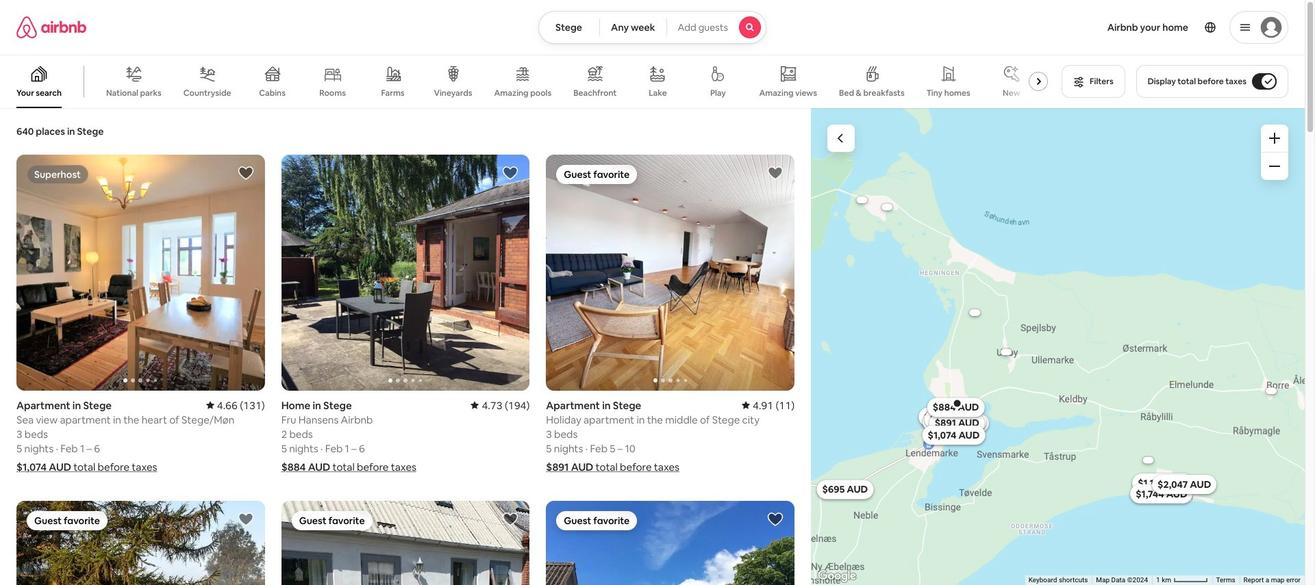 Task type: vqa. For each thing, say whether or not it's contained in the screenshot.
PLAN A DREAM JAPAN VACATION Group
no



Task type: locate. For each thing, give the bounding box(es) containing it.
1 add to wishlist: apartment in stege image from the left
[[237, 165, 254, 182]]

1 horizontal spatial add to wishlist: apartment in stege image
[[767, 165, 784, 182]]

group
[[0, 55, 1054, 108], [16, 155, 265, 391], [281, 155, 530, 391], [546, 155, 795, 391], [16, 501, 265, 586], [281, 501, 530, 586], [546, 501, 795, 586]]

4.91 out of 5 average rating,  11 reviews image
[[742, 399, 795, 412]]

None search field
[[538, 11, 766, 44]]

2 add to wishlist: apartment in stege image from the left
[[767, 165, 784, 182]]

add to wishlist: apartment in stege image
[[237, 165, 254, 182], [767, 165, 784, 182]]

zoom out image
[[1269, 161, 1280, 172]]

add to wishlist: cabin in stege image
[[237, 511, 254, 528]]

zoom in image
[[1269, 133, 1280, 144]]

0 horizontal spatial add to wishlist: apartment in stege image
[[237, 165, 254, 182]]

the location you searched image
[[952, 398, 963, 409]]



Task type: describe. For each thing, give the bounding box(es) containing it.
add to wishlist: tiny home in stege image
[[502, 511, 519, 528]]

4.66 out of 5 average rating,  131 reviews image
[[206, 399, 265, 412]]

add to wishlist: guest suite in stege image
[[767, 511, 784, 528]]

google image
[[814, 568, 860, 586]]

4.73 out of 5 average rating,  194 reviews image
[[471, 399, 530, 412]]

add to wishlist: apartment in stege image for 4.66 out of 5 average rating,  131 reviews image
[[237, 165, 254, 182]]

add to wishlist: apartment in stege image for "4.91 out of 5 average rating,  11 reviews" image
[[767, 165, 784, 182]]

google map
showing 22 stays. region
[[811, 108, 1305, 586]]

profile element
[[783, 0, 1289, 55]]

add to wishlist: home in stege image
[[502, 165, 519, 182]]



